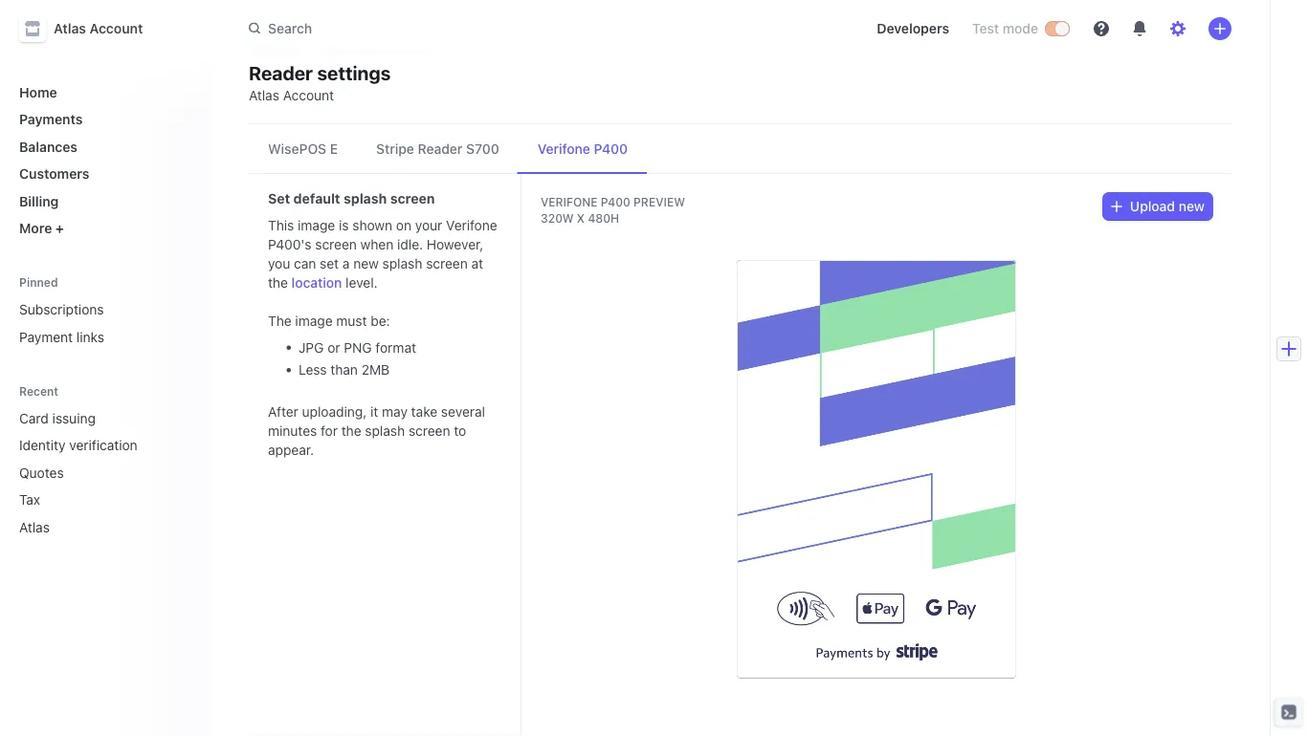 Task type: describe. For each thing, give the bounding box(es) containing it.
this image is shown on your verifone p400's screen when idle. however, you can set a new splash screen at the
[[268, 218, 497, 291]]

pinned element
[[11, 294, 195, 353]]

at
[[471, 256, 483, 272]]

your
[[415, 218, 442, 234]]

wisepos e button
[[249, 125, 357, 175]]

verifone for verifone p400 preview 320w x 480h
[[541, 196, 598, 209]]

the inside 'this image is shown on your verifone p400's screen when idle. however, you can set a new splash screen at the'
[[268, 276, 288, 291]]

level.
[[346, 276, 378, 291]]

reader settings atlas account
[[249, 62, 391, 104]]

settings image
[[1170, 21, 1186, 36]]

recent
[[19, 384, 58, 398]]

recent element
[[0, 403, 211, 543]]

be:
[[371, 314, 390, 330]]

format
[[376, 340, 416, 356]]

location link
[[292, 276, 342, 291]]

480h
[[588, 212, 619, 225]]

identity verification link
[[11, 430, 168, 461]]

location level.
[[292, 276, 378, 291]]

appear.
[[268, 443, 314, 459]]

more
[[19, 221, 52, 236]]

tab list containing wisepos e
[[249, 125, 1232, 175]]

however,
[[427, 237, 484, 253]]

upload
[[1130, 199, 1175, 215]]

reader for reader settings atlas account
[[249, 62, 313, 84]]

atlas account
[[54, 21, 143, 36]]

new inside 'this image is shown on your verifone p400's screen when idle. however, you can set a new splash screen at the'
[[353, 256, 379, 272]]

0 vertical spatial splash
[[344, 191, 387, 207]]

identity verification
[[19, 438, 138, 454]]

reader settings
[[328, 42, 433, 58]]

payment
[[19, 329, 73, 345]]

set default splash screen
[[268, 191, 435, 207]]

when
[[360, 237, 394, 253]]

account inside reader settings atlas account
[[283, 88, 334, 104]]

wisepos e
[[268, 142, 338, 157]]

new inside button
[[1179, 199, 1205, 215]]

set
[[268, 191, 290, 207]]

payments
[[19, 111, 83, 127]]

tax link
[[11, 485, 168, 516]]

home link
[[11, 77, 195, 108]]

settings for reader settings atlas account
[[317, 62, 391, 84]]

after
[[268, 405, 298, 421]]

after uploading, it may take several minutes for the splash screen to appear.
[[268, 405, 485, 459]]

home
[[19, 84, 57, 100]]

balances
[[19, 139, 77, 155]]

issuing
[[52, 411, 96, 426]]

image for the
[[295, 314, 333, 330]]

tax
[[19, 492, 40, 508]]

screen down however,
[[426, 256, 468, 272]]

verification
[[69, 438, 138, 454]]

subscriptions
[[19, 302, 104, 318]]

atlas inside reader settings atlas account
[[249, 88, 279, 104]]

take
[[411, 405, 438, 421]]

settings for reader settings
[[378, 42, 433, 58]]

several
[[441, 405, 485, 421]]

atlas for atlas account
[[54, 21, 86, 36]]

reader for reader settings
[[328, 42, 375, 58]]

quotes link
[[11, 457, 168, 489]]

splash inside 'this image is shown on your verifone p400's screen when idle. however, you can set a new splash screen at the'
[[382, 256, 422, 272]]

p400's
[[268, 237, 312, 253]]

than
[[330, 363, 358, 379]]

stripe reader s700
[[376, 142, 499, 157]]

the image must be:
[[268, 314, 390, 330]]

recent navigation links element
[[0, 383, 211, 543]]

help image
[[1094, 21, 1109, 36]]

settings
[[249, 42, 302, 58]]

verifone p400
[[538, 142, 628, 157]]

search
[[268, 20, 312, 36]]

shown
[[352, 218, 392, 234]]

verifone for verifone p400
[[538, 142, 590, 157]]

atlas for atlas link
[[19, 520, 50, 535]]

png
[[344, 340, 372, 356]]

verifone inside 'this image is shown on your verifone p400's screen when idle. however, you can set a new splash screen at the'
[[446, 218, 497, 234]]

atlas link
[[11, 512, 168, 543]]

upload new button
[[1103, 194, 1213, 221]]

settings link
[[249, 42, 302, 58]]

card issuing
[[19, 411, 96, 426]]

atlas account button
[[19, 15, 162, 42]]

verifone p400 button
[[518, 125, 647, 175]]

image for this
[[298, 218, 335, 234]]

stripe
[[376, 142, 414, 157]]

screen up on
[[390, 191, 435, 207]]



Task type: vqa. For each thing, say whether or not it's contained in the screenshot.
1st 'Shortcuts' 'Element' from the top
no



Task type: locate. For each thing, give the bounding box(es) containing it.
0 vertical spatial reader
[[328, 42, 375, 58]]

splash inside after uploading, it may take several minutes for the splash screen to appear.
[[365, 424, 405, 440]]

preview
[[634, 196, 685, 209]]

p400 inside verifone p400 preview 320w x 480h
[[601, 196, 631, 209]]

svg image
[[1111, 202, 1123, 213]]

is
[[339, 218, 349, 234]]

320w
[[541, 212, 574, 225]]

uploading,
[[302, 405, 367, 421]]

payment links link
[[11, 322, 195, 353]]

2mb
[[361, 363, 390, 379]]

mode
[[1003, 21, 1038, 36]]

1 vertical spatial new
[[353, 256, 379, 272]]

jpg
[[299, 340, 324, 356]]

0 vertical spatial settings
[[378, 42, 433, 58]]

reader inside stripe reader s700 button
[[418, 142, 463, 157]]

to
[[454, 424, 466, 440]]

identity
[[19, 438, 66, 454]]

or
[[328, 340, 340, 356]]

1 vertical spatial settings
[[317, 62, 391, 84]]

tab list
[[249, 125, 1232, 175]]

1 vertical spatial image
[[295, 314, 333, 330]]

upload new
[[1130, 199, 1205, 215]]

screen inside after uploading, it may take several minutes for the splash screen to appear.
[[409, 424, 450, 440]]

1 vertical spatial reader
[[249, 62, 313, 84]]

you
[[268, 256, 290, 272]]

location
[[292, 276, 342, 291]]

this
[[268, 218, 294, 234]]

1 vertical spatial p400
[[601, 196, 631, 209]]

p400 up 480h on the left of page
[[601, 196, 631, 209]]

Search text field
[[237, 11, 777, 46]]

verifone inside button
[[538, 142, 590, 157]]

must
[[336, 314, 367, 330]]

screen
[[390, 191, 435, 207], [315, 237, 357, 253], [426, 256, 468, 272], [409, 424, 450, 440]]

new up level.
[[353, 256, 379, 272]]

account up wisepos e
[[283, 88, 334, 104]]

stripe reader s700 button
[[357, 125, 518, 175]]

e
[[330, 142, 338, 157]]

0 vertical spatial p400
[[594, 142, 628, 157]]

1 horizontal spatial new
[[1179, 199, 1205, 215]]

jpg or png format less than 2mb
[[299, 340, 416, 379]]

wisepos
[[268, 142, 326, 157]]

a
[[343, 256, 350, 272]]

image inside 'this image is shown on your verifone p400's screen when idle. however, you can set a new splash screen at the'
[[298, 218, 335, 234]]

0 horizontal spatial atlas
[[19, 520, 50, 535]]

more +
[[19, 221, 64, 236]]

Search search field
[[237, 11, 777, 46]]

links
[[76, 329, 104, 345]]

1 vertical spatial the
[[341, 424, 361, 440]]

on
[[396, 218, 412, 234]]

0 horizontal spatial account
[[90, 21, 143, 36]]

settings inside reader settings atlas account
[[317, 62, 391, 84]]

screen down take
[[409, 424, 450, 440]]

account inside button
[[90, 21, 143, 36]]

0 vertical spatial the
[[268, 276, 288, 291]]

1 horizontal spatial account
[[283, 88, 334, 104]]

the inside after uploading, it may take several minutes for the splash screen to appear.
[[341, 424, 361, 440]]

1 horizontal spatial atlas
[[54, 21, 86, 36]]

less
[[299, 363, 327, 379]]

0 horizontal spatial reader
[[249, 62, 313, 84]]

1 vertical spatial verifone
[[541, 196, 598, 209]]

card issuing link
[[11, 403, 168, 434]]

verifone up x
[[541, 196, 598, 209]]

p400 for verifone p400 preview 320w x 480h
[[601, 196, 631, 209]]

customers
[[19, 166, 89, 182]]

0 vertical spatial atlas
[[54, 21, 86, 36]]

reader
[[328, 42, 375, 58], [249, 62, 313, 84], [418, 142, 463, 157]]

0 vertical spatial new
[[1179, 199, 1205, 215]]

+
[[55, 221, 64, 236]]

verifone inside verifone p400 preview 320w x 480h
[[541, 196, 598, 209]]

reader down settings link
[[249, 62, 313, 84]]

1 vertical spatial account
[[283, 88, 334, 104]]

reader up reader settings atlas account
[[328, 42, 375, 58]]

atlas down tax
[[19, 520, 50, 535]]

payment links
[[19, 329, 104, 345]]

payments link
[[11, 104, 195, 135]]

verifone up however,
[[446, 218, 497, 234]]

image up jpg
[[295, 314, 333, 330]]

0 horizontal spatial the
[[268, 276, 288, 291]]

p400 inside button
[[594, 142, 628, 157]]

for
[[321, 424, 338, 440]]

customers link
[[11, 158, 195, 189]]

test mode
[[972, 21, 1038, 36]]

subscriptions link
[[11, 294, 195, 325]]

pinned navigation links element
[[11, 275, 195, 353]]

image
[[298, 218, 335, 234], [295, 314, 333, 330]]

1 horizontal spatial reader
[[328, 42, 375, 58]]

1 vertical spatial splash
[[382, 256, 422, 272]]

card
[[19, 411, 49, 426]]

settings
[[378, 42, 433, 58], [317, 62, 391, 84]]

2 vertical spatial verifone
[[446, 218, 497, 234]]

0 vertical spatial verifone
[[538, 142, 590, 157]]

the
[[268, 314, 292, 330]]

splash down idle.
[[382, 256, 422, 272]]

splash down may
[[365, 424, 405, 440]]

developers link
[[869, 13, 957, 44]]

account up home link
[[90, 21, 143, 36]]

s700
[[466, 142, 499, 157]]

account
[[90, 21, 143, 36], [283, 88, 334, 104]]

x
[[577, 212, 585, 225]]

core navigation links element
[[11, 77, 195, 244]]

new right upload
[[1179, 199, 1205, 215]]

can
[[294, 256, 316, 272]]

2 vertical spatial splash
[[365, 424, 405, 440]]

default
[[293, 191, 340, 207]]

the
[[268, 276, 288, 291], [341, 424, 361, 440]]

reader inside reader settings atlas account
[[249, 62, 313, 84]]

0 vertical spatial account
[[90, 21, 143, 36]]

billing link
[[11, 186, 195, 217]]

0 vertical spatial image
[[298, 218, 335, 234]]

quotes
[[19, 465, 64, 481]]

atlas inside atlas link
[[19, 520, 50, 535]]

2 vertical spatial reader
[[418, 142, 463, 157]]

minutes
[[268, 424, 317, 440]]

new
[[1179, 199, 1205, 215], [353, 256, 379, 272]]

pinned
[[19, 276, 58, 289]]

atlas down settings
[[249, 88, 279, 104]]

2 horizontal spatial reader
[[418, 142, 463, 157]]

2 vertical spatial atlas
[[19, 520, 50, 535]]

2 horizontal spatial atlas
[[249, 88, 279, 104]]

1 vertical spatial atlas
[[249, 88, 279, 104]]

0 horizontal spatial new
[[353, 256, 379, 272]]

p400
[[594, 142, 628, 157], [601, 196, 631, 209]]

settings down reader settings
[[317, 62, 391, 84]]

may
[[382, 405, 408, 421]]

reader left s700 at top left
[[418, 142, 463, 157]]

atlas
[[54, 21, 86, 36], [249, 88, 279, 104], [19, 520, 50, 535]]

image down default in the left of the page
[[298, 218, 335, 234]]

idle.
[[397, 237, 423, 253]]

atlas up home
[[54, 21, 86, 36]]

splash up shown
[[344, 191, 387, 207]]

p400 up verifone p400 preview 320w x 480h
[[594, 142, 628, 157]]

test
[[972, 21, 999, 36]]

balances link
[[11, 131, 195, 162]]

verifone up 320w
[[538, 142, 590, 157]]

the right for
[[341, 424, 361, 440]]

verifone
[[538, 142, 590, 157], [541, 196, 598, 209], [446, 218, 497, 234]]

it
[[370, 405, 378, 421]]

p400 for verifone p400
[[594, 142, 628, 157]]

billing
[[19, 193, 59, 209]]

settings up reader settings atlas account
[[378, 42, 433, 58]]

atlas inside atlas account button
[[54, 21, 86, 36]]

the down you
[[268, 276, 288, 291]]

set
[[320, 256, 339, 272]]

developers
[[877, 21, 949, 36]]

screen up set
[[315, 237, 357, 253]]

1 horizontal spatial the
[[341, 424, 361, 440]]



